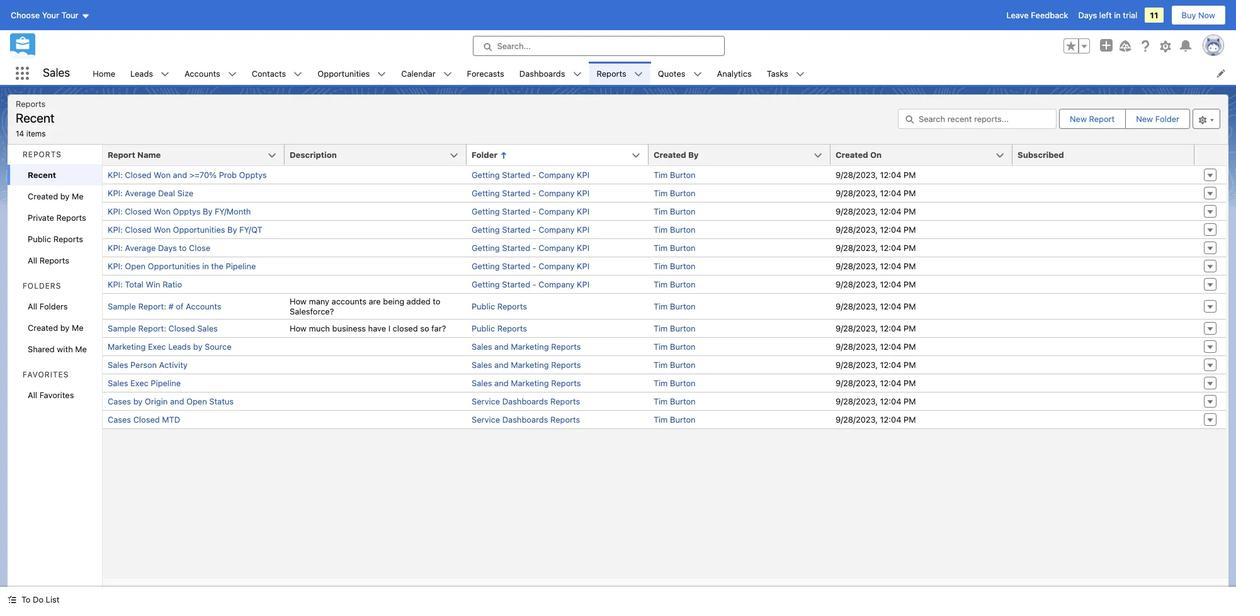 Task type: locate. For each thing, give the bounding box(es) containing it.
pipeline right the
[[226, 261, 256, 271]]

2 tim burton from the top
[[654, 188, 696, 198]]

burton for opportunities
[[670, 225, 696, 235]]

9/28/2023, for by
[[836, 342, 878, 352]]

all down private
[[28, 256, 37, 266]]

tasks list item
[[759, 62, 812, 85]]

grid
[[103, 145, 1226, 429]]

exec
[[148, 342, 166, 352], [130, 378, 148, 389]]

9/28/2023, for and
[[836, 397, 878, 407]]

kpi: average deal size
[[108, 188, 193, 198]]

3 burton from the top
[[670, 207, 696, 217]]

5 getting started - company kpi from the top
[[472, 243, 590, 253]]

text default image for dashboards
[[573, 70, 582, 79]]

and for leads
[[494, 342, 509, 352]]

1 vertical spatial sales and marketing reports link
[[472, 360, 581, 370]]

0 vertical spatial opptys
[[239, 170, 267, 180]]

me inside shared with me link
[[75, 344, 87, 355]]

- for kpi: total win ratio
[[532, 280, 536, 290]]

closed down origin
[[133, 415, 160, 425]]

2 vertical spatial all
[[28, 390, 37, 400]]

7 12:04 from the top
[[880, 280, 901, 290]]

text default image left quotes
[[634, 70, 643, 79]]

tim burton
[[654, 170, 696, 180], [654, 188, 696, 198], [654, 207, 696, 217], [654, 225, 696, 235], [654, 243, 696, 253], [654, 261, 696, 271], [654, 280, 696, 290], [654, 302, 696, 312], [654, 324, 696, 334], [654, 342, 696, 352], [654, 360, 696, 370], [654, 378, 696, 389], [654, 397, 696, 407], [654, 415, 696, 425]]

3 9/28/2023, 12:04 pm from the top
[[836, 207, 916, 217]]

actions image
[[1194, 145, 1226, 165]]

opportunities link
[[310, 62, 377, 85]]

dashboards
[[519, 68, 565, 78], [502, 397, 548, 407], [502, 415, 548, 425]]

text default image inside accounts list item
[[228, 70, 237, 79]]

0 vertical spatial average
[[125, 188, 156, 198]]

4 text default image from the left
[[796, 70, 805, 79]]

6 9/28/2023, 12:04 pm from the top
[[836, 261, 916, 271]]

closed
[[393, 324, 418, 334]]

1 text default image from the left
[[161, 70, 169, 79]]

tim burton link for and
[[654, 397, 696, 407]]

all favorites link
[[8, 385, 102, 406]]

1 vertical spatial cases
[[108, 415, 131, 425]]

prob
[[219, 170, 237, 180]]

3 12:04 from the top
[[880, 207, 901, 217]]

created by me down all folders link
[[28, 323, 84, 333]]

created by button
[[649, 145, 831, 165]]

-
[[532, 170, 536, 180], [532, 188, 536, 198], [532, 207, 536, 217], [532, 225, 536, 235], [532, 243, 536, 253], [532, 261, 536, 271], [532, 280, 536, 290]]

1 vertical spatial in
[[202, 261, 209, 271]]

exec down "person"
[[130, 378, 148, 389]]

new for new folder
[[1136, 114, 1153, 124]]

average up kpi: total win ratio
[[125, 243, 156, 253]]

cases
[[108, 397, 131, 407], [108, 415, 131, 425]]

favorites down shared with me at the bottom of page
[[39, 390, 74, 400]]

0 vertical spatial opportunities
[[318, 68, 370, 78]]

1 vertical spatial created by me link
[[8, 317, 102, 339]]

text default image inside opportunities list item
[[377, 70, 386, 79]]

6 getting from the top
[[472, 261, 500, 271]]

1 vertical spatial all
[[28, 302, 37, 312]]

by left source on the bottom left of the page
[[193, 342, 202, 352]]

accounts list item
[[177, 62, 244, 85]]

report up the subscribed button
[[1089, 114, 1115, 124]]

0 vertical spatial cases
[[108, 397, 131, 407]]

accounts link
[[177, 62, 228, 85]]

started for kpi: average deal size
[[502, 188, 530, 198]]

1 horizontal spatial pipeline
[[226, 261, 256, 271]]

how
[[290, 297, 307, 307], [290, 324, 307, 334]]

tim burton link for to
[[654, 243, 696, 253]]

getting for kpi: average deal size
[[472, 188, 500, 198]]

14
[[16, 129, 24, 138]]

0 horizontal spatial pipeline
[[151, 378, 181, 389]]

1 horizontal spatial days
[[1078, 10, 1097, 20]]

text default image right quotes
[[693, 70, 702, 79]]

marketing exec leads by source link
[[108, 342, 231, 352]]

1 vertical spatial folder
[[472, 150, 498, 160]]

0 vertical spatial report
[[1089, 114, 1115, 124]]

- for kpi: open opportunities in the pipeline
[[532, 261, 536, 271]]

3 kpi: from the top
[[108, 207, 123, 217]]

tim burton link for of
[[654, 302, 696, 312]]

9/28/2023, 12:04 pm
[[836, 170, 916, 180], [836, 188, 916, 198], [836, 207, 916, 217], [836, 225, 916, 235], [836, 243, 916, 253], [836, 261, 916, 271], [836, 280, 916, 290], [836, 302, 916, 312], [836, 324, 916, 334], [836, 342, 916, 352], [836, 360, 916, 370], [836, 378, 916, 389], [836, 397, 916, 407], [836, 415, 916, 425]]

all down shared
[[28, 390, 37, 400]]

service dashboards reports link
[[472, 397, 580, 407], [472, 415, 580, 425]]

4 tim burton from the top
[[654, 225, 696, 235]]

0 vertical spatial in
[[1114, 10, 1121, 20]]

0 horizontal spatial open
[[125, 261, 146, 271]]

2 vertical spatial public reports
[[472, 324, 527, 334]]

4 9/28/2023, from the top
[[836, 225, 878, 235]]

9/28/2023, for opptys
[[836, 207, 878, 217]]

1 vertical spatial service
[[472, 415, 500, 425]]

company
[[539, 170, 575, 180], [539, 188, 575, 198], [539, 207, 575, 217], [539, 225, 575, 235], [539, 243, 575, 253], [539, 261, 575, 271], [539, 280, 575, 290]]

days up kpi: open opportunities in the pipeline
[[158, 243, 177, 253]]

0 vertical spatial created by me link
[[8, 186, 102, 207]]

13 tim burton from the top
[[654, 397, 696, 407]]

created by me link up shared with me at the bottom of page
[[8, 317, 102, 339]]

kpi for kpi: open opportunities in the pipeline
[[577, 261, 590, 271]]

5 tim burton link from the top
[[654, 243, 696, 253]]

private
[[28, 213, 54, 223]]

all up shared
[[28, 302, 37, 312]]

2 12:04 from the top
[[880, 188, 901, 198]]

folders up all folders
[[23, 281, 61, 291]]

sample for sample report: closed sales
[[108, 324, 136, 334]]

subscribed cell
[[1012, 145, 1202, 166]]

started for kpi: average days to close
[[502, 243, 530, 253]]

kpi for kpi: closed won opportunities by fy/qt
[[577, 225, 590, 235]]

created by me link up private reports
[[8, 186, 102, 207]]

name
[[137, 150, 161, 160]]

sample report: closed sales
[[108, 324, 218, 334]]

tim burton for opptys
[[654, 207, 696, 217]]

how left 'many'
[[290, 297, 307, 307]]

1 vertical spatial open
[[186, 397, 207, 407]]

2 all from the top
[[28, 302, 37, 312]]

opportunities inside opportunities link
[[318, 68, 370, 78]]

burton for of
[[670, 302, 696, 312]]

9 9/28/2023, from the top
[[836, 324, 878, 334]]

2 vertical spatial sales and marketing reports link
[[472, 378, 581, 389]]

0 vertical spatial service dashboards reports
[[472, 397, 580, 407]]

on
[[870, 150, 882, 160]]

0 vertical spatial open
[[125, 261, 146, 271]]

0 vertical spatial exec
[[148, 342, 166, 352]]

company for kpi: closed won opportunities by fy/qt
[[539, 225, 575, 235]]

2 sales and marketing reports from the top
[[472, 360, 581, 370]]

in
[[1114, 10, 1121, 20], [202, 261, 209, 271]]

2 - from the top
[[532, 188, 536, 198]]

service dashboards reports
[[472, 397, 580, 407], [472, 415, 580, 425]]

accounts right leads list item
[[185, 68, 220, 78]]

leads list item
[[123, 62, 177, 85]]

home
[[93, 68, 115, 78]]

6 9/28/2023, from the top
[[836, 261, 878, 271]]

1 vertical spatial public reports link
[[472, 302, 527, 312]]

6 company from the top
[[539, 261, 575, 271]]

report:
[[138, 302, 166, 312], [138, 324, 166, 334]]

pm for by
[[904, 342, 916, 352]]

report: for closed
[[138, 324, 166, 334]]

1 company from the top
[[539, 170, 575, 180]]

getting started - company kpi link for kpi: total win ratio
[[472, 280, 590, 290]]

0 horizontal spatial in
[[202, 261, 209, 271]]

folders up shared with me link
[[39, 302, 68, 312]]

8 tim burton link from the top
[[654, 302, 696, 312]]

13 12:04 from the top
[[880, 397, 901, 407]]

leads up activity
[[168, 342, 191, 352]]

tasks link
[[759, 62, 796, 85]]

2 new from the left
[[1136, 114, 1153, 124]]

average
[[125, 188, 156, 198], [125, 243, 156, 253]]

tim for opportunities
[[654, 225, 668, 235]]

1 vertical spatial to
[[433, 297, 440, 307]]

1 vertical spatial public reports
[[472, 302, 527, 312]]

quotes list item
[[650, 62, 709, 85]]

1 vertical spatial dashboards
[[502, 397, 548, 407]]

2 tim burton link from the top
[[654, 188, 696, 198]]

left
[[1099, 10, 1112, 20]]

13 tim burton link from the top
[[654, 397, 696, 407]]

1 vertical spatial accounts
[[186, 302, 221, 312]]

pm for opptys
[[904, 207, 916, 217]]

buy now
[[1182, 10, 1215, 20]]

8 tim from the top
[[654, 302, 668, 312]]

0 horizontal spatial folder
[[472, 150, 498, 160]]

me for with
[[72, 323, 84, 333]]

pipeline up cases by origin and open status
[[151, 378, 181, 389]]

0 vertical spatial report:
[[138, 302, 166, 312]]

14 burton from the top
[[670, 415, 696, 425]]

description cell
[[285, 145, 474, 166]]

report: up marketing exec leads by source
[[138, 324, 166, 334]]

leads right the home
[[130, 68, 153, 78]]

kpi: open opportunities in the pipeline
[[108, 261, 256, 271]]

2 service dashboards reports from the top
[[472, 415, 580, 425]]

3 kpi from the top
[[577, 207, 590, 217]]

1 vertical spatial folders
[[39, 302, 68, 312]]

- for kpi: closed won opptys by fy/month
[[532, 207, 536, 217]]

created by me link
[[8, 186, 102, 207], [8, 317, 102, 339]]

pm for in
[[904, 261, 916, 271]]

created
[[654, 150, 686, 160], [836, 150, 868, 160], [28, 191, 58, 201], [28, 323, 58, 333]]

2 vertical spatial sales and marketing reports
[[472, 378, 581, 389]]

calendar
[[401, 68, 435, 78]]

group
[[1064, 38, 1090, 54]]

3 pm from the top
[[904, 207, 916, 217]]

created by me up private reports "link"
[[28, 191, 84, 201]]

closed up kpi: average days to close
[[125, 225, 151, 235]]

0 horizontal spatial leads
[[130, 68, 153, 78]]

favorites up all favorites
[[23, 370, 69, 380]]

5 company from the top
[[539, 243, 575, 253]]

6 tim from the top
[[654, 261, 668, 271]]

text default image inside leads list item
[[161, 70, 169, 79]]

by up with
[[60, 323, 70, 333]]

1 vertical spatial service dashboards reports
[[472, 415, 580, 425]]

6 getting started - company kpi from the top
[[472, 261, 590, 271]]

0 horizontal spatial new
[[1070, 114, 1087, 124]]

in right left
[[1114, 10, 1121, 20]]

text default image for tasks
[[796, 70, 805, 79]]

to left close at left
[[179, 243, 187, 253]]

9/28/2023, 12:04 pm for opptys
[[836, 207, 916, 217]]

new up the subscribed button
[[1070, 114, 1087, 124]]

kpi: closed won opportunities by fy/qt
[[108, 225, 262, 235]]

2 cases from the top
[[108, 415, 131, 425]]

report: left # at the left of the page
[[138, 302, 166, 312]]

4 burton from the top
[[670, 225, 696, 235]]

4 getting started - company kpi link from the top
[[472, 225, 590, 235]]

by
[[688, 150, 699, 160], [203, 207, 212, 217], [227, 225, 237, 235]]

3 getting from the top
[[472, 207, 500, 217]]

sales for sales and marketing reports "link" related to marketing exec leads by source
[[472, 342, 492, 352]]

actions cell
[[1194, 145, 1226, 166]]

choose your tour
[[11, 10, 78, 20]]

closed for opportunities
[[125, 225, 151, 235]]

opptys right prob
[[239, 170, 267, 180]]

search... button
[[473, 36, 724, 56]]

kpi: open opportunities in the pipeline link
[[108, 261, 256, 271]]

me up private reports
[[72, 191, 84, 201]]

1 horizontal spatial report
[[1089, 114, 1115, 124]]

report left 'name'
[[108, 150, 135, 160]]

2 pm from the top
[[904, 188, 916, 198]]

text default image inside tasks list item
[[796, 70, 805, 79]]

2 horizontal spatial by
[[688, 150, 699, 160]]

cases by origin and open status
[[108, 397, 234, 407]]

days left left
[[1078, 10, 1097, 20]]

sales and marketing reports
[[472, 342, 581, 352], [472, 360, 581, 370], [472, 378, 581, 389]]

0 vertical spatial how
[[290, 297, 307, 307]]

all reports link
[[8, 250, 102, 271]]

accounts right of
[[186, 302, 221, 312]]

public reports
[[28, 234, 83, 244], [472, 302, 527, 312], [472, 324, 527, 334]]

1 horizontal spatial opptys
[[239, 170, 267, 180]]

9 pm from the top
[[904, 324, 916, 334]]

new up the subscribed "cell"
[[1136, 114, 1153, 124]]

open up total at the left top
[[125, 261, 146, 271]]

new for new report
[[1070, 114, 1087, 124]]

company for kpi: closed won opptys by fy/month
[[539, 207, 575, 217]]

kpi: for kpi: average deal size
[[108, 188, 123, 198]]

me right with
[[75, 344, 87, 355]]

forecasts link
[[459, 62, 512, 85]]

5 getting from the top
[[472, 243, 500, 253]]

by for private "created by me" "link"
[[60, 191, 70, 201]]

getting for kpi: closed won opportunities by fy/qt
[[472, 225, 500, 235]]

public reports link for how much business have i closed so far?
[[472, 324, 527, 334]]

kpi: for kpi: closed won and >=70% prob opptys
[[108, 170, 123, 180]]

7 tim burton from the top
[[654, 280, 696, 290]]

closed down the kpi: average deal size
[[125, 207, 151, 217]]

9/28/2023, 12:04 pm for sales
[[836, 324, 916, 334]]

public
[[28, 234, 51, 244], [472, 302, 495, 312], [472, 324, 495, 334]]

closed for opptys
[[125, 207, 151, 217]]

0 vertical spatial sales and marketing reports link
[[472, 342, 581, 352]]

list
[[85, 62, 1236, 85]]

burton for in
[[670, 261, 696, 271]]

0 vertical spatial service
[[472, 397, 500, 407]]

1 created by me from the top
[[28, 191, 84, 201]]

won up kpi: average days to close link
[[154, 225, 171, 235]]

leave feedback
[[1007, 10, 1068, 20]]

leads inside grid
[[168, 342, 191, 352]]

tim for of
[[654, 302, 668, 312]]

grid containing report name
[[103, 145, 1226, 429]]

kpi: average deal size link
[[108, 188, 193, 198]]

9/28/2023, 12:04 pm for to
[[836, 243, 916, 253]]

all
[[28, 256, 37, 266], [28, 302, 37, 312], [28, 390, 37, 400]]

closed down report name
[[125, 170, 151, 180]]

0 vertical spatial sample
[[108, 302, 136, 312]]

7 pm from the top
[[904, 280, 916, 290]]

open
[[125, 261, 146, 271], [186, 397, 207, 407]]

1 sample from the top
[[108, 302, 136, 312]]

12:04 for opportunities
[[880, 225, 901, 235]]

by up private reports
[[60, 191, 70, 201]]

1 vertical spatial how
[[290, 324, 307, 334]]

2 vertical spatial public
[[472, 324, 495, 334]]

2 average from the top
[[125, 243, 156, 253]]

5 9/28/2023, 12:04 pm from the top
[[836, 243, 916, 253]]

3 won from the top
[[154, 225, 171, 235]]

0 vertical spatial service dashboards reports link
[[472, 397, 580, 407]]

2 vertical spatial public reports link
[[472, 324, 527, 334]]

status
[[209, 397, 234, 407]]

7 getting started - company kpi link from the top
[[472, 280, 590, 290]]

1 horizontal spatial new
[[1136, 114, 1153, 124]]

marketing for sales exec pipeline
[[511, 378, 549, 389]]

1 vertical spatial favorites
[[39, 390, 74, 400]]

1 vertical spatial exec
[[130, 378, 148, 389]]

text default image inside the reports list item
[[634, 70, 643, 79]]

1 how from the top
[[290, 297, 307, 307]]

opptys down size
[[173, 207, 201, 217]]

0 vertical spatial created by me
[[28, 191, 84, 201]]

0 vertical spatial dashboards
[[519, 68, 565, 78]]

closed for and
[[125, 170, 151, 180]]

by left origin
[[133, 397, 143, 407]]

won up deal
[[154, 170, 171, 180]]

getting
[[472, 170, 500, 180], [472, 188, 500, 198], [472, 207, 500, 217], [472, 225, 500, 235], [472, 243, 500, 253], [472, 261, 500, 271], [472, 280, 500, 290]]

leave
[[1007, 10, 1029, 20]]

2 kpi: from the top
[[108, 188, 123, 198]]

2 vertical spatial won
[[154, 225, 171, 235]]

3 tim burton from the top
[[654, 207, 696, 217]]

1 vertical spatial sales and marketing reports
[[472, 360, 581, 370]]

0 vertical spatial to
[[179, 243, 187, 253]]

1 service dashboards reports link from the top
[[472, 397, 580, 407]]

recent up the items
[[16, 111, 54, 125]]

getting started - company kpi for kpi: total win ratio
[[472, 280, 590, 290]]

6 started from the top
[[502, 261, 530, 271]]

how left much
[[290, 324, 307, 334]]

0 vertical spatial all
[[28, 256, 37, 266]]

0 vertical spatial accounts
[[185, 68, 220, 78]]

sample up "person"
[[108, 324, 136, 334]]

subscribed button
[[1012, 145, 1194, 165]]

folders
[[23, 281, 61, 291], [39, 302, 68, 312]]

text default image
[[228, 70, 237, 79], [294, 70, 302, 79], [377, 70, 386, 79], [443, 70, 452, 79], [573, 70, 582, 79], [500, 152, 508, 159], [8, 596, 16, 605]]

burton for size
[[670, 188, 696, 198]]

tim burton link for opportunities
[[654, 225, 696, 235]]

marketing for sales person activity
[[511, 360, 549, 370]]

description
[[290, 150, 337, 160]]

open left status at bottom
[[186, 397, 207, 407]]

new
[[1070, 114, 1087, 124], [1136, 114, 1153, 124]]

tim burton for to
[[654, 243, 696, 253]]

public reports for how much business have i closed so far?
[[472, 324, 527, 334]]

2 vertical spatial opportunities
[[148, 261, 200, 271]]

0 vertical spatial leads
[[130, 68, 153, 78]]

burton for opptys
[[670, 207, 696, 217]]

1 horizontal spatial in
[[1114, 10, 1121, 20]]

to right "added"
[[433, 297, 440, 307]]

3 company from the top
[[539, 207, 575, 217]]

created by me for with
[[28, 323, 84, 333]]

all for all favorites
[[28, 390, 37, 400]]

10 tim from the top
[[654, 342, 668, 352]]

9/28/2023, 12:04 pm for of
[[836, 302, 916, 312]]

reports inside "link"
[[56, 213, 86, 223]]

7 - from the top
[[532, 280, 536, 290]]

1 vertical spatial recent
[[28, 170, 56, 180]]

1 vertical spatial leads
[[168, 342, 191, 352]]

getting for kpi: open opportunities in the pipeline
[[472, 261, 500, 271]]

6 tim burton from the top
[[654, 261, 696, 271]]

13 pm from the top
[[904, 397, 916, 407]]

7 tim from the top
[[654, 280, 668, 290]]

0 vertical spatial recent
[[16, 111, 54, 125]]

kpi: for kpi: total win ratio
[[108, 280, 123, 290]]

0 vertical spatial public reports
[[28, 234, 83, 244]]

text default image inside dashboards 'list item'
[[573, 70, 582, 79]]

exec down sample report: closed sales link on the left bottom of the page
[[148, 342, 166, 352]]

5 tim from the top
[[654, 243, 668, 253]]

dashboards list item
[[512, 62, 589, 85]]

cases by origin and open status link
[[108, 397, 234, 407]]

cell
[[285, 184, 467, 202], [1012, 184, 1194, 202], [285, 202, 467, 220], [1012, 202, 1194, 220], [285, 220, 467, 239], [1012, 220, 1194, 239], [285, 239, 467, 257], [1012, 239, 1194, 257], [285, 257, 467, 275], [1012, 257, 1194, 275], [285, 275, 467, 293], [1012, 275, 1194, 293], [1012, 293, 1194, 319], [1012, 319, 1194, 338], [285, 338, 467, 356], [1012, 338, 1194, 356], [285, 356, 467, 374], [1012, 356, 1194, 374], [285, 374, 467, 392], [1012, 374, 1194, 392], [285, 392, 467, 411], [1012, 392, 1194, 411], [285, 411, 467, 429], [1012, 411, 1194, 429]]

text default image for calendar
[[443, 70, 452, 79]]

text default image left accounts link
[[161, 70, 169, 79]]

2 won from the top
[[154, 207, 171, 217]]

1 all from the top
[[28, 256, 37, 266]]

1 horizontal spatial leads
[[168, 342, 191, 352]]

0 horizontal spatial report
[[108, 150, 135, 160]]

1 vertical spatial days
[[158, 243, 177, 253]]

shared with me link
[[8, 339, 102, 360]]

1 vertical spatial sample
[[108, 324, 136, 334]]

sample down total at the left top
[[108, 302, 136, 312]]

0 vertical spatial won
[[154, 170, 171, 180]]

2 getting started - company kpi link from the top
[[472, 188, 590, 198]]

9/28/2023, 12:04 pm for opportunities
[[836, 225, 916, 235]]

4 tim from the top
[[654, 225, 668, 235]]

cases for cases by origin and open status
[[108, 397, 131, 407]]

report name button
[[103, 145, 285, 165]]

1 vertical spatial by
[[203, 207, 212, 217]]

sales and marketing reports link for sales person activity
[[472, 360, 581, 370]]

being
[[383, 297, 404, 307]]

5 burton from the top
[[670, 243, 696, 253]]

favorites
[[23, 370, 69, 380], [39, 390, 74, 400]]

1 vertical spatial public
[[472, 302, 495, 312]]

contacts list item
[[244, 62, 310, 85]]

0 vertical spatial by
[[688, 150, 699, 160]]

sample
[[108, 302, 136, 312], [108, 324, 136, 334]]

2 vertical spatial dashboards
[[502, 415, 548, 425]]

- for kpi: average deal size
[[532, 188, 536, 198]]

9/28/2023, for of
[[836, 302, 878, 312]]

3 sales and marketing reports link from the top
[[472, 378, 581, 389]]

cases up cases closed mtd link
[[108, 397, 131, 407]]

0 horizontal spatial by
[[203, 207, 212, 217]]

to inside how many accounts are being added to salesforce?
[[433, 297, 440, 307]]

cases closed mtd
[[108, 415, 180, 425]]

text default image inside contacts list item
[[294, 70, 302, 79]]

pm for sales
[[904, 324, 916, 334]]

calendar list item
[[394, 62, 459, 85]]

me
[[72, 191, 84, 201], [72, 323, 84, 333], [75, 344, 87, 355]]

0 horizontal spatial opptys
[[173, 207, 201, 217]]

2 vertical spatial me
[[75, 344, 87, 355]]

tour
[[61, 10, 78, 20]]

2 created by me from the top
[[28, 323, 84, 333]]

leads link
[[123, 62, 161, 85]]

average left deal
[[125, 188, 156, 198]]

12:04
[[880, 170, 901, 180], [880, 188, 901, 198], [880, 207, 901, 217], [880, 225, 901, 235], [880, 243, 901, 253], [880, 261, 901, 271], [880, 280, 901, 290], [880, 302, 901, 312], [880, 324, 901, 334], [880, 342, 901, 352], [880, 360, 901, 370], [880, 378, 901, 389], [880, 397, 901, 407], [880, 415, 901, 425]]

4 9/28/2023, 12:04 pm from the top
[[836, 225, 916, 235]]

1 vertical spatial service dashboards reports link
[[472, 415, 580, 425]]

4 kpi: from the top
[[108, 225, 123, 235]]

all favorites
[[28, 390, 74, 400]]

text default image right tasks
[[796, 70, 805, 79]]

14 tim from the top
[[654, 415, 668, 425]]

recent down the items
[[28, 170, 56, 180]]

1 average from the top
[[125, 188, 156, 198]]

reports recent 14 items
[[16, 99, 54, 138]]

text default image inside to do list button
[[8, 596, 16, 605]]

2 text default image from the left
[[634, 70, 643, 79]]

text default image inside calendar list item
[[443, 70, 452, 79]]

2 vertical spatial by
[[227, 225, 237, 235]]

6 pm from the top
[[904, 261, 916, 271]]

7 started from the top
[[502, 280, 530, 290]]

folder
[[1155, 114, 1179, 124], [472, 150, 498, 160]]

subscribed
[[1018, 150, 1064, 160]]

leave feedback link
[[1007, 10, 1068, 20]]

in left the
[[202, 261, 209, 271]]

0 horizontal spatial to
[[179, 243, 187, 253]]

cases down the 'sales exec pipeline' at the bottom left of page
[[108, 415, 131, 425]]

2 sample from the top
[[108, 324, 136, 334]]

11 tim burton from the top
[[654, 360, 696, 370]]

1 - from the top
[[532, 170, 536, 180]]

7 tim burton link from the top
[[654, 280, 696, 290]]

kpi: closed won opptys by fy/month link
[[108, 207, 251, 217]]

0 horizontal spatial days
[[158, 243, 177, 253]]

choose
[[11, 10, 40, 20]]

1 horizontal spatial to
[[433, 297, 440, 307]]

report name cell
[[103, 145, 292, 166]]

tim burton for sales
[[654, 324, 696, 334]]

text default image
[[161, 70, 169, 79], [634, 70, 643, 79], [693, 70, 702, 79], [796, 70, 805, 79]]

9/28/2023, 12:04 pm for by
[[836, 342, 916, 352]]

won down deal
[[154, 207, 171, 217]]

4 company from the top
[[539, 225, 575, 235]]

0 vertical spatial me
[[72, 191, 84, 201]]

5 pm from the top
[[904, 243, 916, 253]]

1 vertical spatial average
[[125, 243, 156, 253]]

0 vertical spatial pipeline
[[226, 261, 256, 271]]

9/28/2023, 12:04 pm for and
[[836, 397, 916, 407]]

kpi: total win ratio link
[[108, 280, 182, 290]]

how inside how many accounts are being added to salesforce?
[[290, 297, 307, 307]]

sales
[[43, 66, 70, 79], [197, 324, 218, 334], [472, 342, 492, 352], [108, 360, 128, 370], [472, 360, 492, 370], [108, 378, 128, 389], [472, 378, 492, 389]]

average for deal
[[125, 188, 156, 198]]

5 - from the top
[[532, 243, 536, 253]]

1 vertical spatial report
[[108, 150, 135, 160]]

getting started - company kpi for kpi: open opportunities in the pipeline
[[472, 261, 590, 271]]

1 horizontal spatial folder
[[1155, 114, 1179, 124]]

1 report: from the top
[[138, 302, 166, 312]]

how for how much business have i closed so far?
[[290, 324, 307, 334]]

7 burton from the top
[[670, 280, 696, 290]]

burton for to
[[670, 243, 696, 253]]

1 9/28/2023, 12:04 pm from the top
[[836, 170, 916, 180]]

created by me for reports
[[28, 191, 84, 201]]

reports list item
[[589, 62, 650, 85]]

1 cases from the top
[[108, 397, 131, 407]]

text default image inside quotes list item
[[693, 70, 702, 79]]

1 vertical spatial created by me
[[28, 323, 84, 333]]

11 9/28/2023, 12:04 pm from the top
[[836, 360, 916, 370]]

8 9/28/2023, 12:04 pm from the top
[[836, 302, 916, 312]]

me up with
[[72, 323, 84, 333]]

0 vertical spatial sales and marketing reports
[[472, 342, 581, 352]]

3 9/28/2023, from the top
[[836, 207, 878, 217]]

1 vertical spatial report:
[[138, 324, 166, 334]]



Task type: describe. For each thing, give the bounding box(es) containing it.
created by me link for private
[[8, 186, 102, 207]]

getting for kpi: total win ratio
[[472, 280, 500, 290]]

tim for ratio
[[654, 280, 668, 290]]

getting started - company kpi for kpi: average deal size
[[472, 188, 590, 198]]

person
[[130, 360, 157, 370]]

11 tim from the top
[[654, 360, 668, 370]]

all for all folders
[[28, 302, 37, 312]]

created on
[[836, 150, 882, 160]]

sales and marketing reports for sales exec pipeline
[[472, 378, 581, 389]]

added
[[407, 297, 431, 307]]

i
[[388, 324, 390, 334]]

1 burton from the top
[[670, 170, 696, 180]]

trial
[[1123, 10, 1137, 20]]

won for opptys
[[154, 207, 171, 217]]

have
[[368, 324, 386, 334]]

getting started - company kpi link for kpi: closed won opptys by fy/month
[[472, 207, 590, 217]]

kpi: closed won opportunities by fy/qt link
[[108, 225, 262, 235]]

by inside button
[[688, 150, 699, 160]]

in inside grid
[[202, 261, 209, 271]]

company for kpi: open opportunities in the pipeline
[[539, 261, 575, 271]]

kpi for kpi: average deal size
[[577, 188, 590, 198]]

1 kpi from the top
[[577, 170, 590, 180]]

tim burton for and
[[654, 397, 696, 407]]

1 vertical spatial opptys
[[173, 207, 201, 217]]

getting started - company kpi link for kpi: average deal size
[[472, 188, 590, 198]]

reports inside list item
[[597, 68, 626, 78]]

tim for sales
[[654, 324, 668, 334]]

14 tim burton from the top
[[654, 415, 696, 425]]

fy/month
[[215, 207, 251, 217]]

recent link
[[8, 164, 102, 186]]

won for opportunities
[[154, 225, 171, 235]]

getting started - company kpi for kpi: closed won opportunities by fy/qt
[[472, 225, 590, 235]]

sales and marketing reports for sales person activity
[[472, 360, 581, 370]]

sample report: # of accounts
[[108, 302, 221, 312]]

0 vertical spatial public reports link
[[8, 229, 102, 250]]

1 vertical spatial opportunities
[[173, 225, 225, 235]]

deal
[[158, 188, 175, 198]]

1 horizontal spatial open
[[186, 397, 207, 407]]

tim burton link for size
[[654, 188, 696, 198]]

dashboards inside dashboards link
[[519, 68, 565, 78]]

average for days
[[125, 243, 156, 253]]

getting started - company kpi link for kpi: closed won opportunities by fy/qt
[[472, 225, 590, 235]]

11
[[1150, 10, 1158, 20]]

quotes link
[[650, 62, 693, 85]]

buy now button
[[1171, 5, 1226, 25]]

public reports inside public reports link
[[28, 234, 83, 244]]

activity
[[159, 360, 188, 370]]

kpi for kpi: total win ratio
[[577, 280, 590, 290]]

started for kpi: closed won opptys by fy/month
[[502, 207, 530, 217]]

leads inside leads link
[[130, 68, 153, 78]]

description button
[[285, 145, 467, 165]]

12 tim burton from the top
[[654, 378, 696, 389]]

company for kpi: average days to close
[[539, 243, 575, 253]]

12 burton from the top
[[670, 378, 696, 389]]

choose your tour button
[[10, 5, 90, 25]]

exec for marketing
[[148, 342, 166, 352]]

and for pipeline
[[494, 378, 509, 389]]

marketing exec leads by source
[[108, 342, 231, 352]]

of
[[176, 302, 184, 312]]

report name
[[108, 150, 161, 160]]

12 9/28/2023, from the top
[[836, 378, 878, 389]]

0 vertical spatial days
[[1078, 10, 1097, 20]]

12 9/28/2023, 12:04 pm from the top
[[836, 378, 916, 389]]

many
[[309, 297, 329, 307]]

text default image for opportunities
[[377, 70, 386, 79]]

#
[[168, 302, 174, 312]]

tim for to
[[654, 243, 668, 253]]

9/28/2023, for size
[[836, 188, 878, 198]]

business
[[332, 324, 366, 334]]

1 getting started - company kpi from the top
[[472, 170, 590, 180]]

kpi: for kpi: open opportunities in the pipeline
[[108, 261, 123, 271]]

mtd
[[162, 415, 180, 425]]

text default image for quotes
[[693, 70, 702, 79]]

report inside cell
[[108, 150, 135, 160]]

1 12:04 from the top
[[880, 170, 901, 180]]

1 pm from the top
[[904, 170, 916, 180]]

by for fy/qt
[[227, 225, 237, 235]]

created by cell
[[649, 145, 838, 166]]

contacts link
[[244, 62, 294, 85]]

do
[[33, 595, 43, 605]]

12 tim from the top
[[654, 378, 668, 389]]

kpi: for kpi: closed won opportunities by fy/qt
[[108, 225, 123, 235]]

to do list button
[[0, 587, 67, 613]]

created on cell
[[831, 145, 1020, 166]]

to do list
[[21, 595, 59, 605]]

by for cases by origin and open status link
[[133, 397, 143, 407]]

0 vertical spatial folder
[[1155, 114, 1179, 124]]

quotes
[[658, 68, 685, 78]]

getting started - company kpi for kpi: closed won opptys by fy/month
[[472, 207, 590, 217]]

1 tim burton link from the top
[[654, 170, 696, 180]]

1 started from the top
[[502, 170, 530, 180]]

9/28/2023, for to
[[836, 243, 878, 253]]

tim burton link for by
[[654, 342, 696, 352]]

burton for ratio
[[670, 280, 696, 290]]

home link
[[85, 62, 123, 85]]

service for cases closed mtd
[[472, 415, 500, 425]]

created on button
[[831, 145, 1012, 165]]

public for how much business have i closed so far?
[[472, 324, 495, 334]]

9/28/2023, for opportunities
[[836, 225, 878, 235]]

new report button
[[1060, 110, 1125, 129]]

kpi: for kpi: closed won opptys by fy/month
[[108, 207, 123, 217]]

sales for sales exec pipeline's sales and marketing reports "link"
[[472, 378, 492, 389]]

kpi: total win ratio
[[108, 280, 182, 290]]

pm for size
[[904, 188, 916, 198]]

text default image for reports
[[634, 70, 643, 79]]

reports link
[[589, 62, 634, 85]]

text default image for contacts
[[294, 70, 302, 79]]

11 12:04 from the top
[[880, 360, 901, 370]]

with
[[57, 344, 73, 355]]

>=70%
[[189, 170, 217, 180]]

created inside cell
[[836, 150, 868, 160]]

0 vertical spatial favorites
[[23, 370, 69, 380]]

1 tim from the top
[[654, 170, 668, 180]]

now
[[1198, 10, 1215, 20]]

1 tim burton from the top
[[654, 170, 696, 180]]

14 pm from the top
[[904, 415, 916, 425]]

14 9/28/2023, 12:04 pm from the top
[[836, 415, 916, 425]]

pm for of
[[904, 302, 916, 312]]

11 tim burton link from the top
[[654, 360, 696, 370]]

sales and marketing reports link for sales exec pipeline
[[472, 378, 581, 389]]

kpi: average days to close link
[[108, 243, 210, 253]]

tim for and
[[654, 397, 668, 407]]

new report
[[1070, 114, 1115, 124]]

sales and marketing reports for marketing exec leads by source
[[472, 342, 581, 352]]

fy/qt
[[239, 225, 262, 235]]

12:04 for of
[[880, 302, 901, 312]]

1 getting from the top
[[472, 170, 500, 180]]

new folder
[[1136, 114, 1179, 124]]

how much business have i closed so far?
[[290, 324, 446, 334]]

11 burton from the top
[[670, 360, 696, 370]]

folder button
[[467, 145, 649, 165]]

much
[[309, 324, 330, 334]]

Search recent reports... text field
[[898, 109, 1057, 129]]

all reports
[[28, 256, 69, 266]]

accounts inside accounts link
[[185, 68, 220, 78]]

11 9/28/2023, from the top
[[836, 360, 878, 370]]

private reports
[[28, 213, 86, 223]]

close
[[189, 243, 210, 253]]

14 9/28/2023, from the top
[[836, 415, 878, 425]]

your
[[42, 10, 59, 20]]

9/28/2023, for ratio
[[836, 280, 878, 290]]

tim for by
[[654, 342, 668, 352]]

folder cell
[[467, 145, 656, 166]]

11 pm from the top
[[904, 360, 916, 370]]

kpi: closed won opptys by fy/month
[[108, 207, 251, 217]]

sales person activity link
[[108, 360, 188, 370]]

tim burton for of
[[654, 302, 696, 312]]

source
[[205, 342, 231, 352]]

- for kpi: average days to close
[[532, 243, 536, 253]]

dashboards for cases by origin and open status
[[502, 397, 548, 407]]

kpi for kpi: average days to close
[[577, 243, 590, 253]]

sales for sales exec pipeline "link"
[[108, 378, 128, 389]]

days inside grid
[[158, 243, 177, 253]]

buy
[[1182, 10, 1196, 20]]

so
[[420, 324, 429, 334]]

all folders link
[[8, 296, 102, 317]]

how many accounts are being added to salesforce?
[[290, 297, 440, 317]]

list containing home
[[85, 62, 1236, 85]]

sales exec pipeline
[[108, 378, 181, 389]]

pm for ratio
[[904, 280, 916, 290]]

tim burton for opportunities
[[654, 225, 696, 235]]

salesforce?
[[290, 307, 334, 317]]

accounts inside grid
[[186, 302, 221, 312]]

service dashboards reports for cases by origin and open status
[[472, 397, 580, 407]]

sales person activity
[[108, 360, 188, 370]]

sales exec pipeline link
[[108, 378, 181, 389]]

text default image for leads
[[161, 70, 169, 79]]

sample for sample report: # of accounts
[[108, 302, 136, 312]]

14 tim burton link from the top
[[654, 415, 696, 425]]

12 12:04 from the top
[[880, 378, 901, 389]]

getting for kpi: average days to close
[[472, 243, 500, 253]]

are
[[369, 297, 381, 307]]

burton for and
[[670, 397, 696, 407]]

accounts
[[332, 297, 366, 307]]

sample report: closed sales link
[[108, 324, 218, 334]]

1 9/28/2023, from the top
[[836, 170, 878, 180]]

opportunities list item
[[310, 62, 394, 85]]

by for "created by me" "link" corresponding to shared
[[60, 323, 70, 333]]

shared
[[28, 344, 55, 355]]

days left in trial
[[1078, 10, 1137, 20]]

reports inside reports recent 14 items
[[16, 99, 46, 109]]

9/28/2023, for sales
[[836, 324, 878, 334]]

company for kpi: total win ratio
[[539, 280, 575, 290]]

1 vertical spatial pipeline
[[151, 378, 181, 389]]

created inside cell
[[654, 150, 686, 160]]

closed up marketing exec leads by source
[[168, 324, 195, 334]]

tim for size
[[654, 188, 668, 198]]

12:04 for and
[[880, 397, 901, 407]]

12 tim burton link from the top
[[654, 378, 696, 389]]

new folder button
[[1125, 109, 1190, 129]]

- for kpi: closed won opportunities by fy/qt
[[532, 225, 536, 235]]

burton for sales
[[670, 324, 696, 334]]

0 vertical spatial public
[[28, 234, 51, 244]]

ratio
[[163, 280, 182, 290]]

list
[[46, 595, 59, 605]]

public reports for how many accounts are being added to salesforce?
[[472, 302, 527, 312]]

calendar link
[[394, 62, 443, 85]]

cases closed mtd link
[[108, 415, 180, 425]]

burton for by
[[670, 342, 696, 352]]

text default image inside folder button
[[500, 152, 508, 159]]

14 12:04 from the top
[[880, 415, 901, 425]]

search...
[[497, 41, 531, 51]]

win
[[146, 280, 160, 290]]

analytics
[[717, 68, 752, 78]]

sample report: # of accounts link
[[108, 302, 221, 312]]

12 pm from the top
[[904, 378, 916, 389]]

feedback
[[1031, 10, 1068, 20]]

1 getting started - company kpi link from the top
[[472, 170, 590, 180]]

0 vertical spatial folders
[[23, 281, 61, 291]]

12:04 for to
[[880, 243, 901, 253]]

folder inside 'cell'
[[472, 150, 498, 160]]



Task type: vqa. For each thing, say whether or not it's contained in the screenshot.


